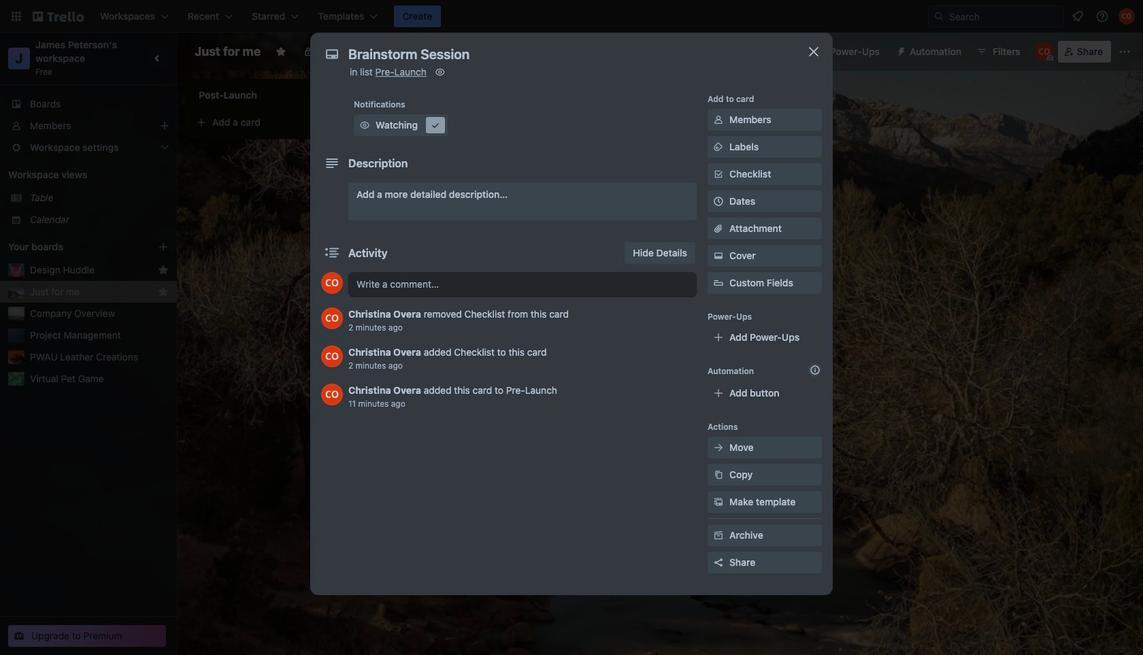 Task type: locate. For each thing, give the bounding box(es) containing it.
primary element
[[0, 0, 1143, 33]]

close dialog image
[[806, 44, 822, 60]]

create from template… image
[[348, 117, 359, 128]]

sm image
[[712, 113, 725, 127], [358, 118, 372, 132], [429, 118, 442, 132], [712, 140, 725, 154], [712, 495, 725, 509], [712, 529, 725, 542]]

show menu image
[[1118, 45, 1132, 59]]

Board name text field
[[188, 41, 268, 63]]

sm image
[[891, 41, 910, 60], [433, 65, 447, 79], [712, 249, 725, 263], [712, 441, 725, 455], [712, 468, 725, 482]]

Search field
[[945, 7, 1064, 26]]

christina overa (christinaovera) image
[[1035, 42, 1054, 61], [321, 308, 343, 329], [321, 384, 343, 406]]

add board image
[[158, 242, 169, 252]]

None text field
[[342, 42, 791, 67]]

0 vertical spatial starred icon image
[[158, 265, 169, 276]]

customize views image
[[426, 45, 440, 59]]

open information menu image
[[1096, 10, 1109, 23]]

2 starred icon image from the top
[[158, 287, 169, 297]]

1 vertical spatial starred icon image
[[158, 287, 169, 297]]

starred icon image
[[158, 265, 169, 276], [158, 287, 169, 297]]

christina overa (christinaovera) image
[[1119, 8, 1135, 25], [321, 272, 343, 294], [321, 346, 343, 368]]



Task type: vqa. For each thing, say whether or not it's contained in the screenshot.
1st Christina Overa (christinaovera) icon from the bottom
yes



Task type: describe. For each thing, give the bounding box(es) containing it.
search image
[[934, 11, 945, 22]]

your boards with 6 items element
[[8, 239, 137, 255]]

2 vertical spatial christina overa (christinaovera) image
[[321, 384, 343, 406]]

1 starred icon image from the top
[[158, 265, 169, 276]]

Write a comment text field
[[348, 272, 697, 297]]

0 vertical spatial christina overa (christinaovera) image
[[1119, 8, 1135, 25]]

0 vertical spatial christina overa (christinaovera) image
[[1035, 42, 1054, 61]]

star or unstar board image
[[276, 46, 287, 57]]

0 notifications image
[[1070, 8, 1086, 25]]

1 vertical spatial christina overa (christinaovera) image
[[321, 308, 343, 329]]

2 vertical spatial christina overa (christinaovera) image
[[321, 346, 343, 368]]

1 vertical spatial christina overa (christinaovera) image
[[321, 272, 343, 294]]



